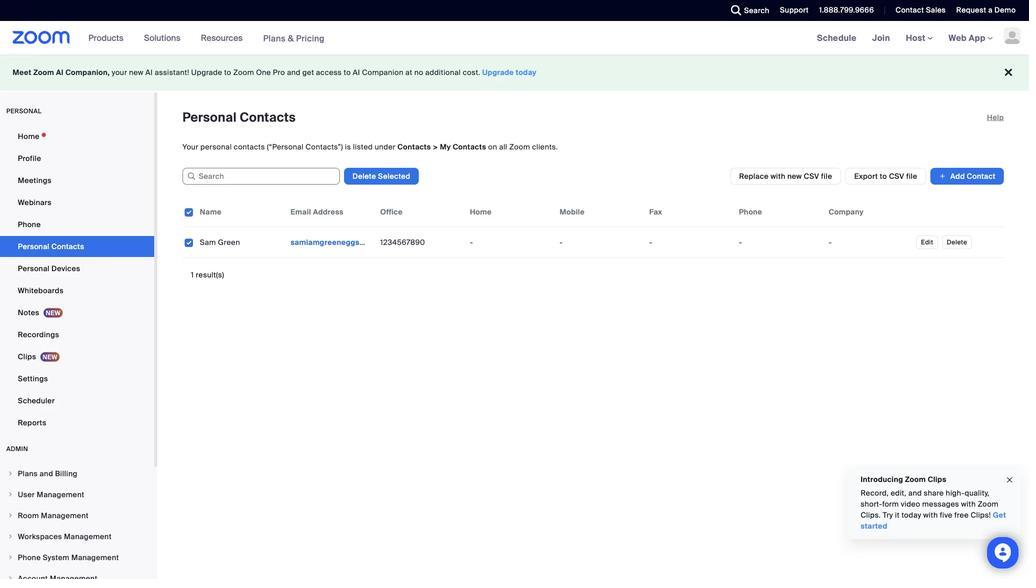 Task type: describe. For each thing, give the bounding box(es) containing it.
whiteboards link
[[0, 280, 154, 301]]

edit button
[[916, 235, 938, 249]]

phone inside application
[[739, 207, 762, 217]]

additional
[[425, 68, 461, 77]]

web
[[949, 32, 967, 43]]

sam
[[200, 237, 216, 247]]

search
[[744, 6, 769, 15]]

meetings
[[18, 175, 52, 185]]

plans and billing menu item
[[0, 464, 154, 484]]

recordings link
[[0, 324, 154, 345]]

all
[[499, 142, 507, 152]]

host
[[906, 32, 928, 43]]

scheduler link
[[0, 390, 154, 411]]

management inside phone system management menu item
[[71, 553, 119, 562]]

home link
[[0, 126, 154, 147]]

room management
[[18, 511, 89, 520]]

new inside the meet zoom ai companion, footer
[[129, 68, 143, 77]]

company
[[829, 207, 864, 217]]

try
[[883, 510, 893, 520]]

resources button
[[201, 21, 247, 55]]

clips link
[[0, 346, 154, 367]]

samiamgreeneggsnham27@gmail.com
[[291, 237, 433, 247]]

plans and billing
[[18, 469, 77, 478]]

notes link
[[0, 302, 154, 323]]

clips!
[[971, 510, 991, 520]]

edit
[[921, 238, 933, 246]]

products
[[88, 32, 123, 43]]

delete for delete
[[947, 238, 967, 246]]

admin
[[6, 445, 28, 453]]

delete button
[[942, 235, 972, 249]]

2 upgrade from the left
[[482, 68, 514, 77]]

web app button
[[949, 32, 993, 43]]

name
[[200, 207, 221, 217]]

and inside the meet zoom ai companion, footer
[[287, 68, 300, 77]]

contacts inside personal menu menu
[[51, 242, 84, 251]]

phone for phone link
[[18, 219, 41, 229]]

companion
[[362, 68, 403, 77]]

0 vertical spatial personal contacts
[[183, 109, 296, 126]]

app
[[969, 32, 985, 43]]

contacts left the >
[[397, 142, 431, 152]]

zoom right 'all'
[[509, 142, 530, 152]]

admin menu menu
[[0, 464, 154, 579]]

user management menu item
[[0, 485, 154, 505]]

join link
[[864, 21, 898, 55]]

your
[[183, 142, 198, 152]]

add image
[[939, 171, 946, 181]]

zoom inside record, edit, and share high-quality, short-form video messages with zoom clips. try it today with five free clips!
[[978, 499, 999, 509]]

cost.
[[463, 68, 480, 77]]

right image for room management
[[7, 512, 14, 519]]

new inside button
[[787, 171, 802, 181]]

clips.
[[861, 510, 881, 520]]

personal contacts inside personal menu menu
[[18, 242, 84, 251]]

edit,
[[891, 488, 906, 498]]

4 - from the left
[[739, 237, 742, 247]]

meet zoom ai companion, your new ai assistant! upgrade to zoom one pro and get access to ai companion at no additional cost. upgrade today
[[13, 68, 537, 77]]

quality,
[[965, 488, 989, 498]]

short-
[[861, 499, 882, 509]]

contacts
[[234, 142, 265, 152]]

zoom up edit,
[[905, 474, 926, 484]]

help link
[[987, 109, 1004, 126]]

3 - from the left
[[649, 237, 653, 247]]

settings link
[[0, 368, 154, 389]]

pricing
[[296, 33, 325, 44]]

management for user management
[[37, 490, 84, 499]]

application containing name
[[183, 197, 1004, 258]]

("personal
[[267, 142, 304, 152]]

zoom right meet
[[33, 68, 54, 77]]

phone system management
[[18, 553, 119, 562]]

csv inside button
[[889, 171, 904, 181]]

introducing zoom clips
[[861, 474, 946, 484]]

personal menu menu
[[0, 126, 154, 434]]

phone link
[[0, 214, 154, 235]]

phone for phone system management
[[18, 553, 41, 562]]

banner containing products
[[0, 21, 1029, 55]]

share
[[924, 488, 944, 498]]

contact inside add contact button
[[967, 171, 995, 181]]

personal
[[6, 107, 42, 115]]

3 ai from the left
[[353, 68, 360, 77]]

request
[[956, 5, 986, 15]]

join
[[872, 32, 890, 43]]

personal devices link
[[0, 258, 154, 279]]

workspaces management
[[18, 532, 112, 541]]

management for workspaces management
[[64, 532, 112, 541]]

meetings navigation
[[809, 21, 1029, 55]]

whiteboards
[[18, 286, 64, 295]]

get started link
[[861, 510, 1006, 531]]

schedule link
[[809, 21, 864, 55]]

replace with new csv file
[[739, 171, 832, 181]]

record, edit, and share high-quality, short-form video messages with zoom clips. try it today with five free clips!
[[861, 488, 999, 520]]

zoom logo image
[[13, 31, 70, 44]]

billing
[[55, 469, 77, 478]]

zoom left one
[[233, 68, 254, 77]]

product information navigation
[[81, 21, 332, 55]]

profile
[[18, 153, 41, 163]]

record,
[[861, 488, 889, 498]]

my
[[440, 142, 451, 152]]

on
[[488, 142, 497, 152]]

green
[[218, 237, 240, 247]]

delete selected
[[352, 171, 410, 181]]

right image for workspaces management
[[7, 533, 14, 540]]

email
[[291, 207, 311, 217]]

one
[[256, 68, 271, 77]]

started
[[861, 521, 887, 531]]

form
[[882, 499, 899, 509]]



Task type: vqa. For each thing, say whether or not it's contained in the screenshot.
regions.
no



Task type: locate. For each thing, give the bounding box(es) containing it.
1 vertical spatial new
[[787, 171, 802, 181]]

0 vertical spatial new
[[129, 68, 143, 77]]

new right the replace
[[787, 171, 802, 181]]

home
[[18, 131, 39, 141], [470, 207, 492, 217]]

and left billing
[[40, 469, 53, 478]]

introducing
[[861, 474, 903, 484]]

Search Contacts Input text field
[[183, 168, 340, 185]]

plans inside menu item
[[18, 469, 38, 478]]

ai left assistant!
[[145, 68, 153, 77]]

1 horizontal spatial today
[[902, 510, 921, 520]]

0 horizontal spatial home
[[18, 131, 39, 141]]

management down billing
[[37, 490, 84, 499]]

meetings link
[[0, 170, 154, 191]]

workspaces
[[18, 532, 62, 541]]

1 vertical spatial personal
[[18, 242, 49, 251]]

1 vertical spatial delete
[[947, 238, 967, 246]]

webinars link
[[0, 192, 154, 213]]

system
[[43, 553, 69, 562]]

search button
[[723, 0, 772, 21]]

0 vertical spatial personal
[[183, 109, 237, 126]]

pro
[[273, 68, 285, 77]]

your
[[112, 68, 127, 77]]

0 horizontal spatial upgrade
[[191, 68, 222, 77]]

file left add icon
[[906, 171, 917, 181]]

selected
[[378, 171, 410, 181]]

1 horizontal spatial with
[[923, 510, 938, 520]]

management up workspaces management at the bottom of page
[[41, 511, 89, 520]]

clips up the settings
[[18, 352, 36, 361]]

1 vertical spatial contact
[[967, 171, 995, 181]]

upgrade right "cost."
[[482, 68, 514, 77]]

1 csv from the left
[[804, 171, 819, 181]]

reports
[[18, 418, 46, 427]]

to right export at top
[[880, 171, 887, 181]]

1 - from the left
[[470, 237, 473, 247]]

get
[[302, 68, 314, 77]]

personal for personal devices link
[[18, 264, 49, 273]]

phone
[[739, 207, 762, 217], [18, 219, 41, 229], [18, 553, 41, 562]]

a
[[988, 5, 993, 15]]

request a demo
[[956, 5, 1016, 15]]

2 ai from the left
[[145, 68, 153, 77]]

right image left room
[[7, 512, 14, 519]]

home inside application
[[470, 207, 492, 217]]

2 vertical spatial and
[[908, 488, 922, 498]]

listed
[[353, 142, 373, 152]]

at
[[405, 68, 412, 77]]

management for room management
[[41, 511, 89, 520]]

2 horizontal spatial and
[[908, 488, 922, 498]]

workspaces management menu item
[[0, 527, 154, 547]]

with inside button
[[771, 171, 785, 181]]

1.888.799.9666
[[819, 5, 874, 15]]

0 horizontal spatial clips
[[18, 352, 36, 361]]

solutions
[[144, 32, 180, 43]]

0 vertical spatial home
[[18, 131, 39, 141]]

personal contacts up personal devices
[[18, 242, 84, 251]]

replace with new csv file button
[[730, 168, 841, 185]]

1 horizontal spatial file
[[906, 171, 917, 181]]

webinars
[[18, 197, 52, 207]]

0 horizontal spatial new
[[129, 68, 143, 77]]

1
[[191, 270, 194, 280]]

plans for plans and billing
[[18, 469, 38, 478]]

0 horizontal spatial to
[[224, 68, 231, 77]]

1 upgrade from the left
[[191, 68, 222, 77]]

access
[[316, 68, 342, 77]]

2 horizontal spatial to
[[880, 171, 887, 181]]

1 horizontal spatial upgrade
[[482, 68, 514, 77]]

with
[[771, 171, 785, 181], [961, 499, 976, 509], [923, 510, 938, 520]]

to inside export to csv file button
[[880, 171, 887, 181]]

1 horizontal spatial contact
[[967, 171, 995, 181]]

1 horizontal spatial plans
[[263, 33, 286, 44]]

and inside record, edit, and share high-quality, short-form video messages with zoom clips. try it today with five free clips!
[[908, 488, 922, 498]]

right image
[[7, 470, 14, 477], [7, 512, 14, 519], [7, 533, 14, 540], [7, 554, 14, 561]]

personal contacts up 'contacts'
[[183, 109, 296, 126]]

zoom up clips!
[[978, 499, 999, 509]]

phone down workspaces
[[18, 553, 41, 562]]

plans for plans & pricing
[[263, 33, 286, 44]]

0 horizontal spatial and
[[40, 469, 53, 478]]

file inside button
[[906, 171, 917, 181]]

with right the replace
[[771, 171, 785, 181]]

1 horizontal spatial and
[[287, 68, 300, 77]]

request a demo link
[[948, 0, 1029, 21], [956, 5, 1016, 15]]

1 vertical spatial plans
[[18, 469, 38, 478]]

under
[[375, 142, 396, 152]]

support
[[780, 5, 809, 15]]

reports link
[[0, 412, 154, 433]]

1 right image from the top
[[7, 491, 14, 498]]

1 vertical spatial right image
[[7, 575, 14, 579]]

devices
[[51, 264, 80, 273]]

right image for phone system management
[[7, 554, 14, 561]]

delete inside button
[[947, 238, 967, 246]]

products button
[[88, 21, 128, 55]]

1 right image from the top
[[7, 470, 14, 477]]

0 vertical spatial plans
[[263, 33, 286, 44]]

0 horizontal spatial ai
[[56, 68, 63, 77]]

and inside menu item
[[40, 469, 53, 478]]

zoom
[[33, 68, 54, 77], [233, 68, 254, 77], [509, 142, 530, 152], [905, 474, 926, 484], [978, 499, 999, 509]]

plans left "&"
[[263, 33, 286, 44]]

1 file from the left
[[821, 171, 832, 181]]

get
[[993, 510, 1006, 520]]

0 vertical spatial right image
[[7, 491, 14, 498]]

right image for plans and billing
[[7, 470, 14, 477]]

1 horizontal spatial personal contacts
[[183, 109, 296, 126]]

2 right image from the top
[[7, 575, 14, 579]]

add contact button
[[930, 168, 1004, 185]]

2 vertical spatial personal
[[18, 264, 49, 273]]

0 vertical spatial delete
[[352, 171, 376, 181]]

1 horizontal spatial ai
[[145, 68, 153, 77]]

1 vertical spatial clips
[[928, 474, 946, 484]]

to down "resources" 'dropdown button'
[[224, 68, 231, 77]]

today inside the meet zoom ai companion, footer
[[516, 68, 537, 77]]

1 horizontal spatial to
[[344, 68, 351, 77]]

plans inside product information navigation
[[263, 33, 286, 44]]

2 horizontal spatial with
[[961, 499, 976, 509]]

right image inside workspaces management menu item
[[7, 533, 14, 540]]

resources
[[201, 32, 243, 43]]

personal up personal
[[183, 109, 237, 126]]

clients.
[[532, 142, 558, 152]]

management inside room management menu item
[[41, 511, 89, 520]]

0 horizontal spatial personal contacts
[[18, 242, 84, 251]]

1 result(s)
[[191, 270, 224, 280]]

file left export at top
[[821, 171, 832, 181]]

menu item
[[0, 569, 154, 579]]

assistant!
[[155, 68, 189, 77]]

0 horizontal spatial contact
[[896, 5, 924, 15]]

1 horizontal spatial clips
[[928, 474, 946, 484]]

1 vertical spatial phone
[[18, 219, 41, 229]]

personal up 'whiteboards'
[[18, 264, 49, 273]]

contact sales
[[896, 5, 946, 15]]

2 - from the left
[[560, 237, 563, 247]]

phone down the replace
[[739, 207, 762, 217]]

contacts up 'devices'
[[51, 242, 84, 251]]

recordings
[[18, 330, 59, 339]]

meet zoom ai companion, footer
[[0, 55, 1029, 91]]

delete right edit
[[947, 238, 967, 246]]

plans
[[263, 33, 286, 44], [18, 469, 38, 478]]

with down messages
[[923, 510, 938, 520]]

phone down webinars
[[18, 219, 41, 229]]

management inside workspaces management menu item
[[64, 532, 112, 541]]

5 - from the left
[[829, 237, 832, 247]]

profile picture image
[[1004, 27, 1021, 44]]

right image down admin
[[7, 470, 14, 477]]

file inside button
[[821, 171, 832, 181]]

export
[[854, 171, 878, 181]]

plans & pricing link
[[263, 33, 325, 44], [263, 33, 325, 44]]

help
[[987, 113, 1004, 122]]

1 horizontal spatial csv
[[889, 171, 904, 181]]

and up video
[[908, 488, 922, 498]]

today inside record, edit, and share high-quality, short-form video messages with zoom clips. try it today with five free clips!
[[902, 510, 921, 520]]

0 horizontal spatial delete
[[352, 171, 376, 181]]

clips inside personal menu menu
[[18, 352, 36, 361]]

right image inside user management menu item
[[7, 491, 14, 498]]

ai left companion
[[353, 68, 360, 77]]

replace
[[739, 171, 769, 181]]

email address
[[291, 207, 343, 217]]

right image inside phone system management menu item
[[7, 554, 14, 561]]

0 horizontal spatial today
[[516, 68, 537, 77]]

application
[[183, 197, 1004, 258]]

clips up share
[[928, 474, 946, 484]]

1 horizontal spatial home
[[470, 207, 492, 217]]

contact left 'sales' at the top right of the page
[[896, 5, 924, 15]]

clips
[[18, 352, 36, 361], [928, 474, 946, 484]]

1 vertical spatial today
[[902, 510, 921, 520]]

upgrade
[[191, 68, 222, 77], [482, 68, 514, 77]]

csv inside button
[[804, 171, 819, 181]]

2 horizontal spatial ai
[[353, 68, 360, 77]]

demo
[[994, 5, 1016, 15]]

contacts up ("personal
[[240, 109, 296, 126]]

2 vertical spatial phone
[[18, 553, 41, 562]]

1.888.799.9666 button
[[811, 0, 877, 21], [819, 5, 874, 15]]

solutions button
[[144, 21, 185, 55]]

personal contacts
[[183, 109, 296, 126], [18, 242, 84, 251]]

free
[[954, 510, 969, 520]]

messages
[[922, 499, 959, 509]]

0 vertical spatial and
[[287, 68, 300, 77]]

room management menu item
[[0, 506, 154, 526]]

delete
[[352, 171, 376, 181], [947, 238, 967, 246]]

meet
[[13, 68, 31, 77]]

phone system management menu item
[[0, 548, 154, 567]]

1 vertical spatial and
[[40, 469, 53, 478]]

phone inside phone link
[[18, 219, 41, 229]]

contact right add
[[967, 171, 995, 181]]

home inside personal menu menu
[[18, 131, 39, 141]]

3 right image from the top
[[7, 533, 14, 540]]

and left 'get'
[[287, 68, 300, 77]]

to right access
[[344, 68, 351, 77]]

0 vertical spatial with
[[771, 171, 785, 181]]

0 vertical spatial clips
[[18, 352, 36, 361]]

delete selected button
[[344, 168, 419, 185]]

0 horizontal spatial csv
[[804, 171, 819, 181]]

it
[[895, 510, 900, 520]]

with up free
[[961, 499, 976, 509]]

2 file from the left
[[906, 171, 917, 181]]

1 horizontal spatial delete
[[947, 238, 967, 246]]

csv
[[804, 171, 819, 181], [889, 171, 904, 181]]

schedule
[[817, 32, 857, 43]]

personal
[[200, 142, 232, 152]]

1 horizontal spatial new
[[787, 171, 802, 181]]

0 vertical spatial today
[[516, 68, 537, 77]]

management inside user management menu item
[[37, 490, 84, 499]]

upgrade down product information navigation on the left of the page
[[191, 68, 222, 77]]

right image left "system"
[[7, 554, 14, 561]]

0 horizontal spatial plans
[[18, 469, 38, 478]]

1 vertical spatial personal contacts
[[18, 242, 84, 251]]

management
[[37, 490, 84, 499], [41, 511, 89, 520], [64, 532, 112, 541], [71, 553, 119, 562]]

1 vertical spatial home
[[470, 207, 492, 217]]

2 right image from the top
[[7, 512, 14, 519]]

management down room management menu item
[[64, 532, 112, 541]]

scheduler
[[18, 396, 55, 405]]

settings
[[18, 374, 48, 383]]

personal up personal devices
[[18, 242, 49, 251]]

0 horizontal spatial file
[[821, 171, 832, 181]]

five
[[940, 510, 953, 520]]

support link
[[772, 0, 811, 21], [780, 5, 809, 15]]

contacts left on
[[453, 142, 486, 152]]

-
[[470, 237, 473, 247], [560, 237, 563, 247], [649, 237, 653, 247], [739, 237, 742, 247], [829, 237, 832, 247]]

new right the your
[[129, 68, 143, 77]]

management down workspaces management menu item
[[71, 553, 119, 562]]

personal for personal contacts link
[[18, 242, 49, 251]]

companion,
[[65, 68, 110, 77]]

get started
[[861, 510, 1006, 531]]

and
[[287, 68, 300, 77], [40, 469, 53, 478], [908, 488, 922, 498]]

0 vertical spatial contact
[[896, 5, 924, 15]]

&
[[288, 33, 294, 44]]

right image inside plans and billing menu item
[[7, 470, 14, 477]]

1 vertical spatial with
[[961, 499, 976, 509]]

delete for delete selected
[[352, 171, 376, 181]]

plans up user
[[18, 469, 38, 478]]

room
[[18, 511, 39, 520]]

2 vertical spatial with
[[923, 510, 938, 520]]

right image inside room management menu item
[[7, 512, 14, 519]]

2 csv from the left
[[889, 171, 904, 181]]

0 vertical spatial phone
[[739, 207, 762, 217]]

mobile
[[560, 207, 585, 217]]

0 horizontal spatial with
[[771, 171, 785, 181]]

right image
[[7, 491, 14, 498], [7, 575, 14, 579]]

delete inside "button"
[[352, 171, 376, 181]]

delete down listed
[[352, 171, 376, 181]]

close image
[[1005, 474, 1014, 486]]

ai left companion,
[[56, 68, 63, 77]]

phone inside phone system management menu item
[[18, 553, 41, 562]]

ai
[[56, 68, 63, 77], [145, 68, 153, 77], [353, 68, 360, 77]]

banner
[[0, 21, 1029, 55]]

4 right image from the top
[[7, 554, 14, 561]]

1 ai from the left
[[56, 68, 63, 77]]

right image left workspaces
[[7, 533, 14, 540]]



